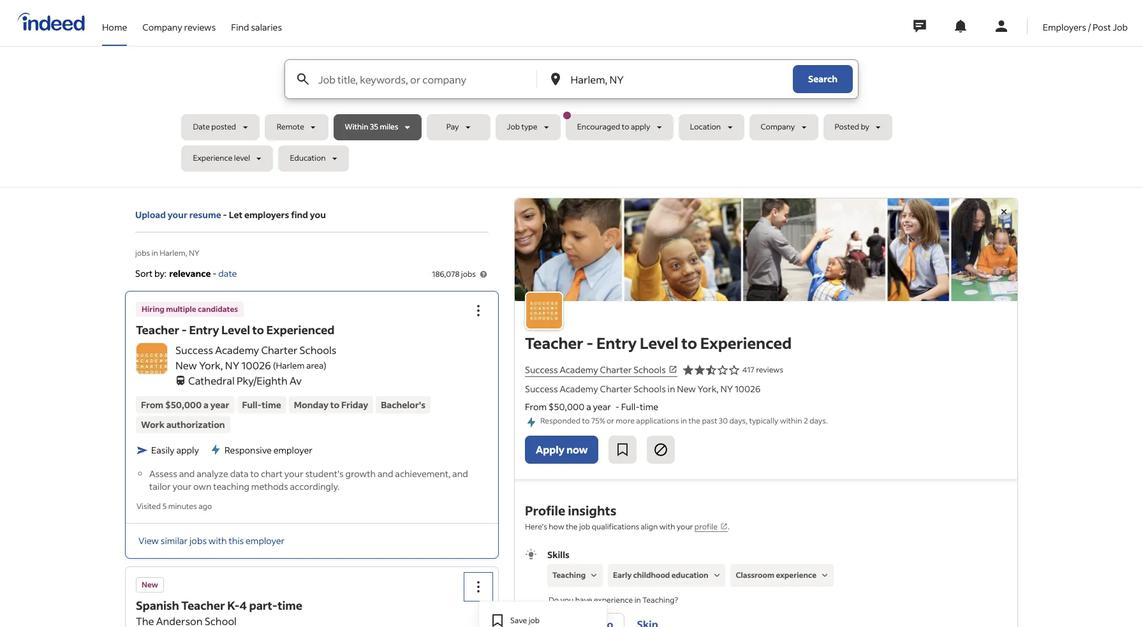 Task type: locate. For each thing, give the bounding box(es) containing it.
0 vertical spatial schools
[[300, 343, 336, 357]]

cathedral pky/eighth av
[[188, 374, 302, 387]]

2 vertical spatial schools
[[634, 383, 666, 395]]

company reviews link
[[142, 0, 216, 43]]

0 horizontal spatial from
[[141, 399, 163, 411]]

and right achievement,
[[452, 468, 468, 480]]

similar
[[161, 535, 188, 547]]

1 vertical spatial charter
[[600, 363, 632, 376]]

apply right easily at the left bottom of page
[[176, 444, 199, 456]]

$50,000 up work authorization
[[165, 399, 202, 411]]

0 vertical spatial academy
[[215, 343, 259, 357]]

schools inside success academy charter schools new york, ny 10026 ( harlem area )
[[300, 343, 336, 357]]

with right align
[[660, 522, 675, 531]]

within
[[345, 122, 368, 132]]

0 vertical spatial ny
[[189, 248, 200, 258]]

1 horizontal spatial teaching
[[643, 595, 675, 605]]

company inside dropdown button
[[761, 122, 795, 132]]

teacher down hiring
[[136, 322, 179, 338]]

york, up "cathedral" at the left bottom of the page
[[199, 359, 223, 372]]

new up transit information image
[[175, 359, 197, 372]]

0 horizontal spatial the
[[566, 522, 578, 531]]

1 vertical spatial experience
[[594, 595, 633, 605]]

experience down early
[[594, 595, 633, 605]]

1 vertical spatial academy
[[560, 363, 598, 376]]

ny right harlem,
[[189, 248, 200, 258]]

0 horizontal spatial york,
[[199, 359, 223, 372]]

0 vertical spatial the
[[689, 416, 701, 425]]

None search field
[[181, 59, 962, 177]]

1 horizontal spatial apply
[[631, 122, 650, 132]]

- down multiple
[[182, 322, 187, 338]]

new inside success academy charter schools new york, ny 10026 ( harlem area )
[[175, 359, 197, 372]]

to inside popup button
[[622, 122, 629, 132]]

find salaries link
[[231, 0, 282, 43]]

-
[[223, 209, 227, 221], [213, 267, 217, 279], [182, 322, 187, 338], [587, 333, 593, 353], [615, 401, 619, 413]]

to right "encouraged"
[[622, 122, 629, 132]]

to up "2.5 out of 5 stars. link to 417 company reviews (opens in a new tab)" image
[[681, 333, 697, 353]]

jobs up sort
[[135, 248, 150, 258]]

in
[[152, 248, 158, 258], [668, 383, 675, 395], [681, 416, 687, 425], [635, 595, 641, 605]]

1 horizontal spatial reviews
[[756, 365, 783, 374]]

by:
[[154, 267, 167, 279]]

- up success academy charter schools
[[587, 333, 593, 353]]

job left type
[[507, 122, 520, 132]]

help icon image
[[478, 269, 489, 279]]

0 vertical spatial job
[[579, 522, 590, 531]]

0 horizontal spatial entry
[[189, 322, 219, 338]]

schools up applications
[[634, 383, 666, 395]]

1 vertical spatial york,
[[698, 383, 719, 395]]

new down "2.5 out of 5 stars. link to 417 company reviews (opens in a new tab)" image
[[677, 383, 696, 395]]

success
[[175, 343, 213, 357], [525, 363, 558, 376], [525, 383, 558, 395]]

full- up more
[[621, 401, 640, 413]]

2 vertical spatial jobs
[[189, 535, 207, 547]]

1 horizontal spatial jobs
[[189, 535, 207, 547]]

417
[[742, 365, 755, 374]]

your right chart
[[284, 468, 303, 480]]

1 vertical spatial the
[[566, 522, 578, 531]]

186,078 jobs
[[432, 269, 476, 279]]

jobs right the similar
[[189, 535, 207, 547]]

1 horizontal spatial experience
[[776, 570, 817, 580]]

apply now
[[536, 443, 588, 456]]

employers / post job link
[[1043, 0, 1128, 43]]

)
[[324, 360, 326, 371]]

not interested image
[[654, 442, 669, 457]]

teacher - entry level to experienced
[[136, 322, 335, 338], [525, 333, 792, 353]]

time
[[262, 399, 281, 411], [640, 401, 658, 413], [278, 597, 302, 613]]

missing qualification image inside the teaching button
[[588, 570, 600, 581]]

company for company reviews
[[142, 21, 182, 33]]

1 horizontal spatial york,
[[698, 383, 719, 395]]

$50,000 up responded
[[549, 401, 585, 413]]

sort by: relevance - date
[[135, 267, 237, 279]]

date
[[193, 122, 210, 132]]

reviews
[[184, 21, 216, 33], [756, 365, 783, 374]]

level down candidates
[[221, 322, 250, 338]]

apply
[[536, 443, 564, 456]]

to right data
[[250, 468, 259, 480]]

how
[[549, 522, 564, 531]]

job right save
[[529, 615, 540, 625]]

early
[[613, 570, 632, 580]]

teacher - entry level to experienced down candidates
[[136, 322, 335, 338]]

missing qualification image inside classroom experience button
[[819, 570, 831, 581]]

a
[[204, 399, 209, 411], [586, 401, 591, 413]]

0 horizontal spatial ny
[[189, 248, 200, 258]]

encouraged to apply
[[577, 122, 650, 132]]

teacher left k-
[[181, 597, 225, 613]]

reviews left find
[[184, 21, 216, 33]]

a up 75%
[[586, 401, 591, 413]]

2 horizontal spatial and
[[452, 468, 468, 480]]

apply inside popup button
[[631, 122, 650, 132]]

missing qualification image up have
[[588, 570, 600, 581]]

entry up success academy charter schools link
[[596, 333, 637, 353]]

missing qualification image inside early childhood education button
[[711, 570, 723, 581]]

0 horizontal spatial 10026
[[241, 359, 271, 372]]

chart
[[261, 468, 283, 480]]

10026
[[241, 359, 271, 372], [735, 383, 761, 395]]

from for from $50,000 a year
[[141, 399, 163, 411]]

employer right "this"
[[246, 535, 285, 547]]

$50,000 for from $50,000 a year
[[165, 399, 202, 411]]

1 horizontal spatial new
[[175, 359, 197, 372]]

location
[[690, 122, 721, 132]]

company
[[142, 21, 182, 33], [761, 122, 795, 132]]

1 vertical spatial 10026
[[735, 383, 761, 395]]

in up responded to 75% or more applications in the past 30 days, typically within 2 days.
[[668, 383, 675, 395]]

1 horizontal spatial company
[[761, 122, 795, 132]]

1 horizontal spatial $50,000
[[549, 401, 585, 413]]

0 horizontal spatial reviews
[[184, 21, 216, 33]]

you right find
[[310, 209, 326, 221]]

posted by
[[835, 122, 870, 132]]

missing qualification image right classroom experience
[[819, 570, 831, 581]]

save this job image
[[615, 442, 631, 457]]

entry down candidates
[[189, 322, 219, 338]]

teacher - entry level to experienced up success academy charter schools in new york, ny 10026
[[525, 333, 792, 353]]

1 vertical spatial company
[[761, 122, 795, 132]]

0 horizontal spatial teacher - entry level to experienced
[[136, 322, 335, 338]]

0 horizontal spatial you
[[310, 209, 326, 221]]

0 vertical spatial 10026
[[241, 359, 271, 372]]

time right 4
[[278, 597, 302, 613]]

0 vertical spatial success
[[175, 343, 213, 357]]

date posted
[[193, 122, 236, 132]]

multiple
[[166, 305, 196, 314]]

york, down "2.5 out of 5 stars. link to 417 company reviews (opens in a new tab)" image
[[698, 383, 719, 395]]

1 vertical spatial with
[[209, 535, 227, 547]]

harlem,
[[160, 248, 187, 258]]

york,
[[199, 359, 223, 372], [698, 383, 719, 395]]

charter inside success academy charter schools new york, ny 10026 ( harlem area )
[[261, 343, 298, 357]]

charter up success academy charter schools in new york, ny 10026
[[600, 363, 632, 376]]

1 vertical spatial reviews
[[756, 365, 783, 374]]

0 vertical spatial with
[[660, 522, 675, 531]]

job actions menu is collapsed image
[[471, 303, 486, 319]]

messages unread count 0 image
[[912, 13, 928, 39]]

profile insights
[[525, 502, 616, 519]]

within
[[780, 416, 802, 425]]

posted
[[211, 122, 236, 132]]

year down "cathedral" at the left bottom of the page
[[210, 399, 229, 411]]

level up success academy charter schools in new york, ny 10026
[[640, 333, 678, 353]]

0 horizontal spatial teaching
[[553, 570, 586, 580]]

experience
[[776, 570, 817, 580], [594, 595, 633, 605]]

experienced up harlem
[[266, 322, 335, 338]]

0 vertical spatial charter
[[261, 343, 298, 357]]

teaching down early childhood education
[[643, 595, 675, 605]]

1 vertical spatial job
[[529, 615, 540, 625]]

0 horizontal spatial full-
[[242, 399, 262, 411]]

0 horizontal spatial new
[[142, 580, 158, 589]]

0 horizontal spatial $50,000
[[165, 399, 202, 411]]

success academy charter schools in new york, ny 10026
[[525, 383, 761, 395]]

1 horizontal spatial you
[[560, 595, 574, 605]]

10026 inside success academy charter schools new york, ny 10026 ( harlem area )
[[241, 359, 271, 372]]

within 35 miles button
[[333, 114, 422, 140]]

0 vertical spatial reviews
[[184, 21, 216, 33]]

teaching
[[553, 570, 586, 580], [643, 595, 675, 605]]

0 horizontal spatial level
[[221, 322, 250, 338]]

apply right "encouraged"
[[631, 122, 650, 132]]

job inside dropdown button
[[507, 122, 520, 132]]

0 horizontal spatial job
[[529, 615, 540, 625]]

schools up area
[[300, 343, 336, 357]]

employer up chart
[[273, 444, 313, 456]]

2 missing qualification image from the left
[[711, 570, 723, 581]]

1 vertical spatial jobs
[[461, 269, 476, 279]]

0 vertical spatial new
[[175, 359, 197, 372]]

0 vertical spatial company
[[142, 21, 182, 33]]

success inside success academy charter schools new york, ny 10026 ( harlem area )
[[175, 343, 213, 357]]

with
[[660, 522, 675, 531], [209, 535, 227, 547]]

1 vertical spatial job
[[507, 122, 520, 132]]

charter up the (
[[261, 343, 298, 357]]

upload your resume - let employers find you
[[135, 209, 326, 221]]

a up authorization
[[204, 399, 209, 411]]

1 vertical spatial employer
[[246, 535, 285, 547]]

missing qualification image
[[588, 570, 600, 581], [711, 570, 723, 581], [819, 570, 831, 581]]

you right do
[[560, 595, 574, 605]]

1 vertical spatial teaching
[[643, 595, 675, 605]]

to up success academy charter schools new york, ny 10026 ( harlem area )
[[252, 322, 264, 338]]

experience inside button
[[776, 570, 817, 580]]

1 horizontal spatial ny
[[225, 359, 239, 372]]

own
[[193, 481, 211, 493]]

from for from $50,000 a year - full-time
[[525, 401, 547, 413]]

job
[[579, 522, 590, 531], [529, 615, 540, 625]]

1 vertical spatial success
[[525, 363, 558, 376]]

0 vertical spatial you
[[310, 209, 326, 221]]

teacher up success academy charter schools
[[525, 333, 584, 353]]

0 horizontal spatial job
[[507, 122, 520, 132]]

experience right classroom
[[776, 570, 817, 580]]

and right growth on the left of the page
[[378, 468, 393, 480]]

the right how
[[566, 522, 578, 531]]

2 vertical spatial charter
[[600, 383, 632, 395]]

0 vertical spatial york,
[[199, 359, 223, 372]]

job type
[[507, 122, 537, 132]]

1 horizontal spatial missing qualification image
[[711, 570, 723, 581]]

(
[[273, 360, 276, 371]]

missing qualification image right education
[[711, 570, 723, 581]]

0 horizontal spatial company
[[142, 21, 182, 33]]

1 vertical spatial apply
[[176, 444, 199, 456]]

1 vertical spatial new
[[677, 383, 696, 395]]

teaching down 'skills'
[[553, 570, 586, 580]]

hiring
[[142, 305, 164, 314]]

search button
[[793, 65, 853, 93]]

schools up success academy charter schools in new york, ny 10026
[[634, 363, 666, 376]]

0 vertical spatial apply
[[631, 122, 650, 132]]

experience level
[[193, 153, 250, 163]]

0 vertical spatial teaching
[[553, 570, 586, 580]]

$50,000 for from $50,000 a year - full-time
[[549, 401, 585, 413]]

0 vertical spatial job
[[1113, 21, 1128, 33]]

the
[[689, 416, 701, 425], [566, 522, 578, 531]]

remote
[[277, 122, 304, 132]]

0 vertical spatial employer
[[273, 444, 313, 456]]

k-
[[227, 597, 240, 613]]

0 horizontal spatial apply
[[176, 444, 199, 456]]

your
[[168, 209, 188, 221], [284, 468, 303, 480], [173, 481, 192, 493], [677, 522, 693, 531]]

academy for new
[[215, 343, 259, 357]]

0 horizontal spatial a
[[204, 399, 209, 411]]

teacher - entry level to experienced button
[[136, 322, 335, 338]]

2 horizontal spatial teacher
[[525, 333, 584, 353]]

1 horizontal spatial from
[[525, 401, 547, 413]]

with left "this"
[[209, 535, 227, 547]]

av
[[290, 374, 302, 387]]

level
[[234, 153, 250, 163]]

area
[[306, 360, 324, 371]]

ny up the cathedral pky/eighth av
[[225, 359, 239, 372]]

insights
[[568, 502, 616, 519]]

2 vertical spatial success
[[525, 383, 558, 395]]

1 missing qualification image from the left
[[588, 570, 600, 581]]

experienced up the 417
[[700, 333, 792, 353]]

1 horizontal spatial and
[[378, 468, 393, 480]]

the left past on the bottom
[[689, 416, 701, 425]]

1 horizontal spatial year
[[593, 401, 611, 413]]

jobs left help icon
[[461, 269, 476, 279]]

2 horizontal spatial new
[[677, 383, 696, 395]]

profile
[[525, 502, 565, 519]]

10026 up pky/eighth
[[241, 359, 271, 372]]

from up responded
[[525, 401, 547, 413]]

responded
[[540, 416, 581, 425]]

education
[[290, 153, 326, 163]]

job inside 'button'
[[529, 615, 540, 625]]

success academy charter schools logo image
[[515, 198, 1018, 301], [525, 291, 563, 330]]

find
[[231, 21, 249, 33]]

reviews right the 417
[[756, 365, 783, 374]]

pky/eighth
[[237, 374, 288, 387]]

2 horizontal spatial missing qualification image
[[819, 570, 831, 581]]

1 and from the left
[[179, 468, 195, 480]]

typically
[[749, 416, 779, 425]]

year up 75%
[[593, 401, 611, 413]]

1 horizontal spatial full-
[[621, 401, 640, 413]]

align
[[641, 522, 658, 531]]

academy inside success academy charter schools new york, ny 10026 ( harlem area )
[[215, 343, 259, 357]]

job right post
[[1113, 21, 1128, 33]]

save job button
[[480, 606, 606, 627]]

missing qualification image for classroom experience
[[819, 570, 831, 581]]

full- down the cathedral pky/eighth av
[[242, 399, 262, 411]]

from
[[141, 399, 163, 411], [525, 401, 547, 413]]

1 vertical spatial ny
[[225, 359, 239, 372]]

remote button
[[264, 114, 328, 140]]

from $50,000 a year - full-time
[[525, 401, 658, 413]]

- left date
[[213, 267, 217, 279]]

reviews for 417 reviews
[[756, 365, 783, 374]]

ny down "2.5 out of 5 stars. link to 417 company reviews (opens in a new tab)" image
[[721, 383, 733, 395]]

ny
[[189, 248, 200, 258], [225, 359, 239, 372], [721, 383, 733, 395]]

2 vertical spatial academy
[[560, 383, 598, 395]]

job
[[1113, 21, 1128, 33], [507, 122, 520, 132]]

post
[[1093, 21, 1111, 33]]

and up the own
[[179, 468, 195, 480]]

spanish teacher k-4 part-time group
[[464, 573, 607, 627]]

2
[[804, 416, 808, 425]]

3 missing qualification image from the left
[[819, 570, 831, 581]]

0 horizontal spatial and
[[179, 468, 195, 480]]

a for from $50,000 a year - full-time
[[586, 401, 591, 413]]

0 horizontal spatial year
[[210, 399, 229, 411]]

new up 'spanish'
[[142, 580, 158, 589]]

0 horizontal spatial with
[[209, 535, 227, 547]]

in left harlem,
[[152, 248, 158, 258]]

job down insights
[[579, 522, 590, 531]]

?
[[675, 595, 678, 605]]

new
[[175, 359, 197, 372], [677, 383, 696, 395], [142, 580, 158, 589]]

75%
[[591, 416, 605, 425]]

0 horizontal spatial missing qualification image
[[588, 570, 600, 581]]

past
[[702, 416, 717, 425]]

10026 down the 417
[[735, 383, 761, 395]]

from up the work
[[141, 399, 163, 411]]

charter down success academy charter schools link
[[600, 383, 632, 395]]

0 horizontal spatial experience
[[594, 595, 633, 605]]



Task type: vqa. For each thing, say whether or not it's contained in the screenshot.
agency
no



Task type: describe. For each thing, give the bounding box(es) containing it.
a for from $50,000 a year
[[204, 399, 209, 411]]

your up minutes
[[173, 481, 192, 493]]

company button
[[749, 114, 818, 140]]

missing qualification image for early childhood education
[[711, 570, 723, 581]]

teaching button
[[547, 564, 603, 587]]

spanish
[[136, 597, 179, 613]]

your left profile
[[677, 522, 693, 531]]

find salaries
[[231, 21, 282, 33]]

student's
[[305, 468, 344, 480]]

4
[[240, 597, 247, 613]]

2 vertical spatial new
[[142, 580, 158, 589]]

job type button
[[496, 114, 561, 140]]

work
[[141, 419, 165, 431]]

apply now button
[[525, 436, 599, 464]]

0 horizontal spatial jobs
[[135, 248, 150, 258]]

upload
[[135, 209, 166, 221]]

this
[[229, 535, 244, 547]]

date
[[218, 267, 237, 279]]

1 horizontal spatial experienced
[[700, 333, 792, 353]]

1 horizontal spatial level
[[640, 333, 678, 353]]

early childhood education button
[[608, 564, 726, 587]]

teaching inside button
[[553, 570, 586, 580]]

assess
[[149, 468, 177, 480]]

harlem
[[276, 360, 305, 371]]

company logo image
[[131, 343, 172, 384]]

charter for york,
[[261, 343, 298, 357]]

to left 75%
[[582, 416, 590, 425]]

- left let at the top left
[[223, 209, 227, 221]]

notifications unread count 0 image
[[953, 19, 968, 34]]

ago
[[199, 502, 212, 511]]

time down pky/eighth
[[262, 399, 281, 411]]

classroom
[[736, 570, 774, 580]]

experience
[[193, 153, 232, 163]]

view similar jobs with this employer
[[138, 535, 285, 547]]

applications
[[636, 416, 679, 425]]

your right upload on the left of page
[[168, 209, 188, 221]]

minutes
[[168, 502, 197, 511]]

company for company
[[761, 122, 795, 132]]

search: Job title, keywords, or company text field
[[316, 60, 536, 98]]

spanish teacher k-4 part-time
[[136, 597, 302, 613]]

employers
[[1043, 21, 1086, 33]]

home
[[102, 21, 127, 33]]

reviews for company reviews
[[184, 21, 216, 33]]

have
[[575, 595, 592, 605]]

home link
[[102, 0, 127, 43]]

from $50,000 a year
[[141, 399, 229, 411]]

academy for in
[[560, 383, 598, 395]]

pay
[[446, 122, 459, 132]]

accordingly.
[[290, 481, 339, 493]]

1 vertical spatial you
[[560, 595, 574, 605]]

type
[[521, 122, 537, 132]]

cathedral
[[188, 374, 235, 387]]

education
[[672, 570, 709, 580]]

save job
[[510, 615, 540, 625]]

employers / post job
[[1043, 21, 1128, 33]]

30
[[719, 416, 728, 425]]

view similar jobs with this employer link
[[138, 535, 285, 547]]

2 horizontal spatial ny
[[721, 383, 733, 395]]

do
[[549, 595, 559, 605]]

more
[[616, 416, 635, 425]]

Edit location text field
[[568, 60, 767, 98]]

1 horizontal spatial job
[[1113, 21, 1128, 33]]

classroom experience
[[736, 570, 817, 580]]

profile link
[[695, 522, 728, 532]]

1 horizontal spatial teacher - entry level to experienced
[[525, 333, 792, 353]]

2.5 out of 5 stars. link to 417 company reviews (opens in a new tab) image
[[683, 362, 740, 378]]

35
[[370, 122, 378, 132]]

jobs in harlem, ny
[[135, 248, 200, 258]]

in down childhood
[[635, 595, 641, 605]]

1 horizontal spatial job
[[579, 522, 590, 531]]

transit information image
[[175, 373, 186, 386]]

salaries
[[251, 21, 282, 33]]

methods
[[251, 481, 288, 493]]

work authorization
[[141, 419, 225, 431]]

or
[[607, 416, 614, 425]]

2 and from the left
[[378, 468, 393, 480]]

assess and analyze data to chart your student's growth and achievement, and tailor your own teaching methods accordingly.
[[149, 468, 468, 493]]

1 horizontal spatial entry
[[596, 333, 637, 353]]

responded to 75% or more applications in the past 30 days, typically within 2 days.
[[540, 416, 828, 425]]

job actions image
[[471, 579, 486, 594]]

5
[[162, 502, 167, 511]]

bachelor's
[[381, 399, 425, 411]]

do you have experience in teaching ?
[[549, 595, 678, 605]]

close job details image
[[997, 204, 1012, 219]]

easily apply
[[151, 444, 199, 456]]

3 and from the left
[[452, 468, 468, 480]]

2 horizontal spatial jobs
[[461, 269, 476, 279]]

1 horizontal spatial the
[[689, 416, 701, 425]]

spanish teacher k-4 part-time button
[[136, 597, 302, 613]]

candidates
[[198, 305, 238, 314]]

let
[[229, 209, 243, 221]]

1 horizontal spatial with
[[660, 522, 675, 531]]

year for from $50,000 a year - full-time
[[593, 401, 611, 413]]

monday
[[294, 399, 329, 411]]

in left past on the bottom
[[681, 416, 687, 425]]

to left friday
[[330, 399, 340, 411]]

ny inside success academy charter schools new york, ny 10026 ( harlem area )
[[225, 359, 239, 372]]

schools for ny
[[634, 383, 666, 395]]

easily
[[151, 444, 175, 456]]

find
[[291, 209, 308, 221]]

0 horizontal spatial teacher
[[136, 322, 179, 338]]

year for from $50,000 a year
[[210, 399, 229, 411]]

- up more
[[615, 401, 619, 413]]

within 35 miles
[[345, 122, 398, 132]]

location button
[[679, 114, 744, 140]]

achievement,
[[395, 468, 451, 480]]

success academy charter schools
[[525, 363, 666, 376]]

success for in
[[525, 383, 558, 395]]

days.
[[810, 416, 828, 425]]

part-
[[249, 597, 278, 613]]

none search field containing search
[[181, 59, 962, 177]]

1 vertical spatial schools
[[634, 363, 666, 376]]

schools for 10026
[[300, 343, 336, 357]]

charter inside success academy charter schools link
[[600, 363, 632, 376]]

1 horizontal spatial teacher
[[181, 597, 225, 613]]

success for new
[[175, 343, 213, 357]]

york, inside success academy charter schools new york, ny 10026 ( harlem area )
[[199, 359, 223, 372]]

to inside assess and analyze data to chart your student's growth and achievement, and tailor your own teaching methods accordingly.
[[250, 468, 259, 480]]

full-time
[[242, 399, 281, 411]]

account image
[[994, 19, 1009, 34]]

date link
[[218, 267, 237, 279]]

now
[[567, 443, 588, 456]]

visited
[[137, 502, 161, 511]]

classroom experience button
[[731, 564, 834, 587]]

missing qualification image for teaching
[[588, 570, 600, 581]]

tailor
[[149, 481, 171, 493]]

teaching
[[213, 481, 249, 493]]

0 horizontal spatial experienced
[[266, 322, 335, 338]]

posted by button
[[823, 114, 893, 140]]

charter for new
[[600, 383, 632, 395]]

search
[[808, 73, 838, 85]]

time up applications
[[640, 401, 658, 413]]



